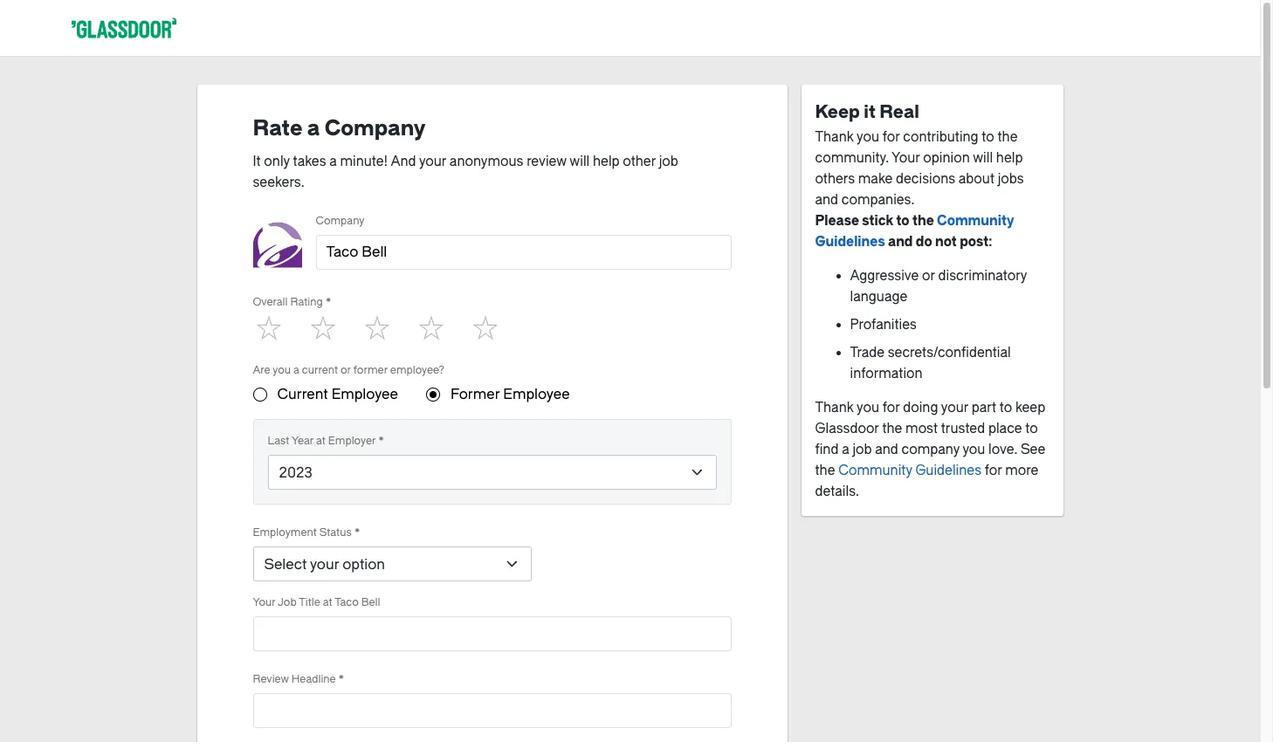 Task type: describe. For each thing, give the bounding box(es) containing it.
guidelines for and
[[815, 234, 885, 250]]

to inside 'keep it real thank you for contributing to the community. your opinion will help others make decisions about jobs and companies.'
[[982, 129, 994, 145]]

community for details.
[[838, 463, 912, 479]]

seekers.
[[253, 175, 304, 190]]

overall rating *
[[253, 296, 331, 308]]

for inside 'keep it real thank you for contributing to the community. your opinion will help others make decisions about jobs and companies.'
[[883, 129, 900, 145]]

make
[[858, 171, 893, 187]]

other
[[623, 154, 656, 169]]

1 vertical spatial or
[[341, 364, 351, 376]]

discriminatory
[[938, 268, 1027, 284]]

thank inside 'keep it real thank you for contributing to the community. your opinion will help others make decisions about jobs and companies.'
[[815, 129, 854, 145]]

keep
[[1016, 400, 1045, 416]]

not
[[935, 234, 957, 250]]

please
[[815, 213, 859, 229]]

opinion
[[923, 150, 970, 166]]

please stick to the
[[815, 213, 937, 229]]

it
[[864, 102, 876, 122]]

review
[[527, 154, 567, 169]]

current employee
[[277, 386, 398, 403]]

former
[[353, 364, 388, 376]]

help inside 'keep it real thank you for contributing to the community. your opinion will help others make decisions about jobs and companies.'
[[996, 150, 1023, 166]]

trusted
[[941, 421, 985, 437]]

community for not
[[937, 213, 1014, 229]]

* for employment status  *
[[354, 527, 360, 539]]

your inside thank you for doing your part to keep glassdoor the most trusted place to find a job and company you love. see the
[[941, 400, 968, 416]]

overall
[[253, 296, 288, 308]]

love.
[[989, 442, 1017, 458]]

real
[[880, 102, 919, 122]]

you right 'are'
[[273, 364, 291, 376]]

rate a company
[[253, 116, 426, 141]]

community guidelines link for doing
[[838, 463, 982, 479]]

current
[[302, 364, 338, 376]]

only
[[264, 154, 290, 169]]

job inside thank you for doing your part to keep glassdoor the most trusted place to find a job and company you love. see the
[[853, 442, 872, 458]]

a inside it only takes a minute! and your anonymous review will help other job seekers.
[[329, 154, 337, 169]]

rating
[[290, 296, 323, 308]]

thank inside thank you for doing your part to keep glassdoor the most trusted place to find a job and company you love. see the
[[815, 400, 854, 416]]

title
[[299, 596, 320, 609]]

are
[[253, 364, 270, 376]]

see
[[1021, 442, 1045, 458]]

headline
[[291, 673, 336, 685]]

employee?
[[390, 364, 444, 376]]

community guidelines for doing
[[838, 463, 982, 479]]

none field company
[[316, 235, 731, 277]]

most
[[906, 421, 938, 437]]

for inside thank you for doing your part to keep glassdoor the most trusted place to find a job and company you love. see the
[[883, 400, 900, 416]]

your inside 'keep it real thank you for contributing to the community. your opinion will help others make decisions about jobs and companies.'
[[892, 150, 920, 166]]

stick
[[862, 213, 893, 229]]

former employee
[[450, 386, 570, 403]]

and
[[391, 154, 416, 169]]

employment status  *
[[253, 527, 360, 539]]

job inside it only takes a minute! and your anonymous review will help other job seekers.
[[659, 154, 678, 169]]

* right employer at the bottom left of the page
[[378, 435, 384, 447]]

jobs
[[998, 171, 1024, 187]]

help inside it only takes a minute! and your anonymous review will help other job seekers.
[[593, 154, 620, 169]]

year
[[292, 435, 314, 447]]

more
[[1005, 463, 1039, 479]]

doing
[[903, 400, 938, 416]]

minute!
[[340, 154, 388, 169]]

details.
[[815, 484, 859, 499]]

2 vertical spatial your
[[310, 556, 339, 573]]

it only takes a minute! and your anonymous review will help other job seekers.
[[253, 154, 678, 190]]

aggressive or discriminatory language
[[850, 268, 1027, 305]]

community guidelines for the
[[815, 213, 1014, 250]]

to down the "keep"
[[1025, 421, 1038, 437]]

taco
[[335, 596, 359, 609]]

your job title at taco bell
[[253, 596, 380, 609]]

you up glassdoor
[[857, 400, 879, 416]]

job
[[278, 596, 297, 609]]

decisions
[[896, 171, 955, 187]]

part
[[972, 400, 996, 416]]

1 vertical spatial at
[[323, 596, 332, 609]]

a up the takes
[[307, 116, 320, 141]]

and inside thank you for doing your part to keep glassdoor the most trusted place to find a job and company you love. see the
[[875, 442, 898, 458]]

will inside 'keep it real thank you for contributing to the community. your opinion will help others make decisions about jobs and companies.'
[[973, 150, 993, 166]]

a left current
[[293, 364, 299, 376]]

will inside it only takes a minute! and your anonymous review will help other job seekers.
[[570, 154, 590, 169]]

the down find
[[815, 463, 835, 479]]

former
[[450, 386, 500, 403]]

trade secrets/confidential information
[[850, 345, 1011, 382]]

bell
[[361, 596, 380, 609]]

anonymous
[[450, 154, 523, 169]]

and do not post:
[[885, 234, 992, 250]]

1 vertical spatial and
[[888, 234, 913, 250]]

language
[[850, 289, 908, 305]]

the up do
[[912, 213, 934, 229]]

contributing
[[903, 129, 979, 145]]

find
[[815, 442, 839, 458]]

about
[[959, 171, 995, 187]]

others
[[815, 171, 855, 187]]

glassdoor
[[815, 421, 879, 437]]

2023
[[279, 465, 312, 481]]

status
[[319, 527, 352, 539]]

guidelines for for
[[915, 463, 982, 479]]

taco bell image
[[253, 221, 302, 270]]

are you a current or former employee?
[[253, 364, 444, 376]]



Task type: vqa. For each thing, say whether or not it's contained in the screenshot.
the Review corresponding to Skills Review
no



Task type: locate. For each thing, give the bounding box(es) containing it.
0 horizontal spatial community
[[838, 463, 912, 479]]

or
[[922, 268, 935, 284], [341, 364, 351, 376]]

* right rating
[[325, 296, 331, 308]]

employee
[[332, 386, 398, 403], [503, 386, 570, 403]]

guidelines
[[815, 234, 885, 250], [915, 463, 982, 479]]

none field your job title at taco bell
[[253, 616, 731, 658]]

1 vertical spatial for
[[883, 400, 900, 416]]

aggressive
[[850, 268, 919, 284]]

a inside thank you for doing your part to keep glassdoor the most trusted place to find a job and company you love. see the
[[842, 442, 849, 458]]

company down minute!
[[316, 215, 364, 227]]

takes
[[293, 154, 326, 169]]

and inside 'keep it real thank you for contributing to the community. your opinion will help others make decisions about jobs and companies.'
[[815, 192, 838, 208]]

companies.
[[842, 192, 915, 208]]

review
[[253, 673, 289, 685]]

2 horizontal spatial your
[[941, 400, 968, 416]]

1 employee from the left
[[332, 386, 398, 403]]

0 horizontal spatial guidelines
[[815, 234, 885, 250]]

employee down the 'former'
[[332, 386, 398, 403]]

1 horizontal spatial guidelines
[[915, 463, 982, 479]]

help
[[996, 150, 1023, 166], [593, 154, 620, 169]]

1 horizontal spatial will
[[973, 150, 993, 166]]

community up post:
[[937, 213, 1014, 229]]

a right the takes
[[329, 154, 337, 169]]

*
[[325, 296, 331, 308], [378, 435, 384, 447], [354, 527, 360, 539], [338, 673, 344, 685]]

or left the 'former'
[[341, 364, 351, 376]]

employee for former employee
[[503, 386, 570, 403]]

1 vertical spatial company
[[316, 215, 364, 227]]

post:
[[960, 234, 992, 250]]

your
[[892, 150, 920, 166], [253, 596, 276, 609]]

to up about
[[982, 129, 994, 145]]

employee for current employee
[[332, 386, 398, 403]]

for down love.
[[985, 463, 1002, 479]]

it
[[253, 154, 261, 169]]

1 vertical spatial your
[[941, 400, 968, 416]]

0 vertical spatial guidelines
[[815, 234, 885, 250]]

1 horizontal spatial your
[[419, 154, 446, 169]]

2 thank from the top
[[815, 400, 854, 416]]

community guidelines
[[815, 213, 1014, 250], [838, 463, 982, 479]]

help left other
[[593, 154, 620, 169]]

employment
[[253, 527, 317, 539]]

guidelines down company
[[915, 463, 982, 479]]

information
[[850, 366, 923, 382]]

and left company
[[875, 442, 898, 458]]

thank up glassdoor
[[815, 400, 854, 416]]

and
[[815, 192, 838, 208], [888, 234, 913, 250], [875, 442, 898, 458]]

community guidelines link for the
[[815, 213, 1014, 250]]

* right status
[[354, 527, 360, 539]]

help up jobs
[[996, 150, 1023, 166]]

thank you for doing your part to keep glassdoor the most trusted place to find a job and company you love. see the
[[815, 400, 1045, 479]]

1 horizontal spatial employee
[[503, 386, 570, 403]]

2 employee from the left
[[503, 386, 570, 403]]

the left most
[[882, 421, 902, 437]]

0 vertical spatial and
[[815, 192, 838, 208]]

or inside the aggressive or discriminatory language
[[922, 268, 935, 284]]

community
[[937, 213, 1014, 229], [838, 463, 912, 479]]

for left doing
[[883, 400, 900, 416]]

at
[[316, 435, 326, 447], [323, 596, 332, 609]]

you inside 'keep it real thank you for contributing to the community. your opinion will help others make decisions about jobs and companies.'
[[857, 129, 879, 145]]

1 thank from the top
[[815, 129, 854, 145]]

community.
[[815, 150, 889, 166]]

0 vertical spatial your
[[419, 154, 446, 169]]

None field
[[316, 235, 731, 277], [253, 616, 731, 658]]

review headline *
[[253, 673, 344, 685]]

for inside for more details.
[[985, 463, 1002, 479]]

the
[[998, 129, 1018, 145], [912, 213, 934, 229], [882, 421, 902, 437], [815, 463, 835, 479]]

you down the it
[[857, 129, 879, 145]]

you down trusted
[[963, 442, 985, 458]]

guidelines down please
[[815, 234, 885, 250]]

Company field
[[326, 242, 721, 263]]

keep
[[815, 102, 860, 122]]

will right review
[[570, 154, 590, 169]]

company
[[325, 116, 426, 141], [316, 215, 364, 227]]

thank down keep
[[815, 129, 854, 145]]

current
[[277, 386, 328, 403]]

0 horizontal spatial help
[[593, 154, 620, 169]]

your up trusted
[[941, 400, 968, 416]]

or down do
[[922, 268, 935, 284]]

* right headline at left bottom
[[338, 673, 344, 685]]

* for review headline *
[[338, 673, 344, 685]]

1 vertical spatial job
[[853, 442, 872, 458]]

company up minute!
[[325, 116, 426, 141]]

will
[[973, 150, 993, 166], [570, 154, 590, 169]]

keep it real thank you for contributing to the community. your opinion will help others make decisions about jobs and companies.
[[815, 102, 1024, 208]]

1 horizontal spatial or
[[922, 268, 935, 284]]

job down glassdoor
[[853, 442, 872, 458]]

0 vertical spatial job
[[659, 154, 678, 169]]

to right the stick
[[896, 213, 910, 229]]

* for overall rating *
[[325, 296, 331, 308]]

you
[[857, 129, 879, 145], [273, 364, 291, 376], [857, 400, 879, 416], [963, 442, 985, 458]]

and left do
[[888, 234, 913, 250]]

0 vertical spatial none field
[[316, 235, 731, 277]]

select
[[264, 556, 307, 573]]

employee right former
[[503, 386, 570, 403]]

2 vertical spatial for
[[985, 463, 1002, 479]]

your right and
[[419, 154, 446, 169]]

0 horizontal spatial your
[[253, 596, 276, 609]]

option
[[343, 556, 385, 573]]

0 vertical spatial your
[[892, 150, 920, 166]]

1 vertical spatial none field
[[253, 616, 731, 658]]

for
[[883, 129, 900, 145], [883, 400, 900, 416], [985, 463, 1002, 479]]

0 vertical spatial community guidelines
[[815, 213, 1014, 250]]

trade
[[850, 345, 885, 361]]

1 vertical spatial guidelines
[[915, 463, 982, 479]]

for more details.
[[815, 463, 1039, 499]]

and down others
[[815, 192, 838, 208]]

place
[[988, 421, 1022, 437]]

0 vertical spatial company
[[325, 116, 426, 141]]

1 vertical spatial your
[[253, 596, 276, 609]]

select your option
[[264, 556, 385, 573]]

your inside it only takes a minute! and your anonymous review will help other job seekers.
[[419, 154, 446, 169]]

your
[[419, 154, 446, 169], [941, 400, 968, 416], [310, 556, 339, 573]]

1 horizontal spatial job
[[853, 442, 872, 458]]

0 horizontal spatial job
[[659, 154, 678, 169]]

1 vertical spatial thank
[[815, 400, 854, 416]]

0 vertical spatial community guidelines link
[[815, 213, 1014, 250]]

0 horizontal spatial employee
[[332, 386, 398, 403]]

a
[[307, 116, 320, 141], [329, 154, 337, 169], [293, 364, 299, 376], [842, 442, 849, 458]]

1 horizontal spatial community
[[937, 213, 1014, 229]]

0 horizontal spatial will
[[570, 154, 590, 169]]

your up decisions
[[892, 150, 920, 166]]

at right title
[[323, 596, 332, 609]]

do
[[916, 234, 932, 250]]

secrets/confidential
[[888, 345, 1011, 361]]

for down real
[[883, 129, 900, 145]]

employer
[[328, 435, 376, 447]]

last
[[268, 435, 289, 447]]

a right find
[[842, 442, 849, 458]]

will up about
[[973, 150, 993, 166]]

1 horizontal spatial help
[[996, 150, 1023, 166]]

1 vertical spatial community guidelines link
[[838, 463, 982, 479]]

your down status
[[310, 556, 339, 573]]

to up place
[[1000, 400, 1012, 416]]

your left job
[[253, 596, 276, 609]]

0 horizontal spatial or
[[341, 364, 351, 376]]

last year at employer *
[[268, 435, 384, 447]]

the up jobs
[[998, 129, 1018, 145]]

job right other
[[659, 154, 678, 169]]

at right the year on the left bottom of the page
[[316, 435, 326, 447]]

0 vertical spatial for
[[883, 129, 900, 145]]

1 vertical spatial community
[[838, 463, 912, 479]]

company
[[902, 442, 960, 458]]

0 horizontal spatial your
[[310, 556, 339, 573]]

0 vertical spatial thank
[[815, 129, 854, 145]]

0 vertical spatial community
[[937, 213, 1014, 229]]

none field for company
[[316, 235, 731, 277]]

the inside 'keep it real thank you for contributing to the community. your opinion will help others make decisions about jobs and companies.'
[[998, 129, 1018, 145]]

to
[[982, 129, 994, 145], [896, 213, 910, 229], [1000, 400, 1012, 416], [1025, 421, 1038, 437]]

profanities
[[850, 317, 917, 333]]

none field for your job title at taco bell
[[253, 616, 731, 658]]

0 vertical spatial or
[[922, 268, 935, 284]]

Your Job Title at Taco Bell field
[[263, 623, 721, 644]]

2 vertical spatial and
[[875, 442, 898, 458]]

thank
[[815, 129, 854, 145], [815, 400, 854, 416]]

1 vertical spatial community guidelines
[[838, 463, 982, 479]]

rate
[[253, 116, 303, 141]]

0 vertical spatial at
[[316, 435, 326, 447]]

1 horizontal spatial your
[[892, 150, 920, 166]]

community up the details.
[[838, 463, 912, 479]]



